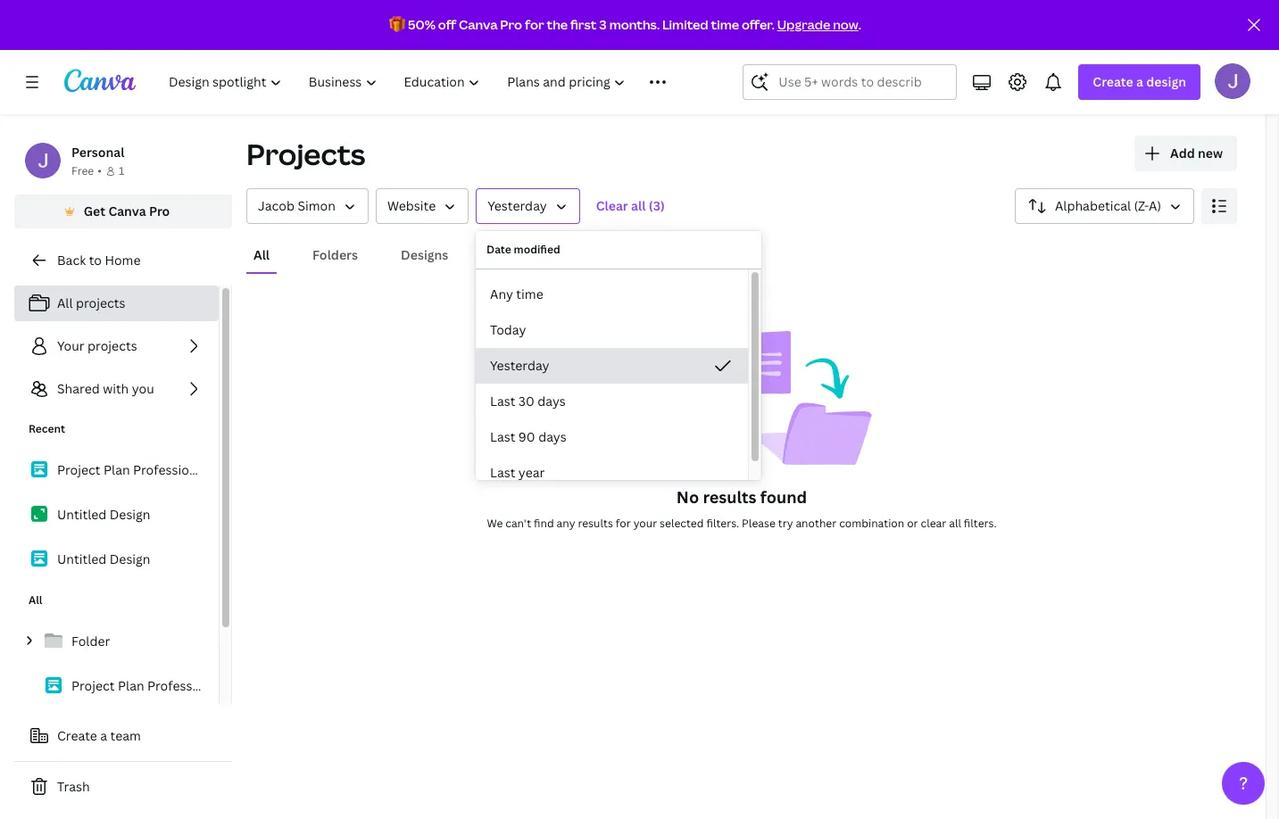 Task type: vqa. For each thing, say whether or not it's contained in the screenshot.
Careers
no



Task type: locate. For each thing, give the bounding box(es) containing it.
0 vertical spatial all
[[631, 197, 646, 214]]

untitled
[[57, 506, 107, 523], [57, 551, 107, 568]]

0 vertical spatial last
[[490, 393, 516, 410]]

all right clear
[[949, 516, 962, 531]]

last 30 days option
[[476, 384, 748, 420]]

all left (3)
[[631, 197, 646, 214]]

shared
[[57, 380, 100, 397]]

yesterday
[[488, 197, 547, 214], [490, 357, 550, 374]]

canva
[[459, 16, 498, 33], [108, 203, 146, 220]]

yesterday option
[[476, 348, 748, 384]]

create left team
[[57, 728, 97, 745]]

1 vertical spatial for
[[616, 516, 631, 531]]

1 vertical spatial create
[[57, 728, 97, 745]]

days right '30'
[[538, 393, 566, 410]]

2 vertical spatial last
[[490, 464, 516, 481]]

to
[[89, 252, 102, 269]]

1 vertical spatial results
[[578, 516, 613, 531]]

new
[[1198, 145, 1223, 162]]

results right any
[[578, 516, 613, 531]]

0 horizontal spatial a
[[100, 728, 107, 745]]

0 horizontal spatial filters.
[[707, 516, 739, 531]]

days for last 30 days
[[538, 393, 566, 410]]

0 vertical spatial all
[[254, 246, 270, 263]]

time inside 'button'
[[516, 286, 544, 303]]

2 last from the top
[[490, 429, 516, 446]]

try
[[778, 516, 793, 531]]

design
[[1147, 73, 1187, 90]]

1 vertical spatial time
[[516, 286, 544, 303]]

list containing all projects
[[14, 286, 219, 407]]

1 list from the top
[[14, 286, 219, 407]]

last inside button
[[490, 464, 516, 481]]

your projects link
[[14, 329, 219, 364]]

a for design
[[1137, 73, 1144, 90]]

yesterday up date modified
[[488, 197, 547, 214]]

days
[[538, 393, 566, 410], [539, 429, 567, 446]]

pro inside button
[[149, 203, 170, 220]]

your projects
[[57, 338, 137, 354]]

last year
[[490, 464, 545, 481]]

results
[[703, 487, 757, 508], [578, 516, 613, 531]]

for
[[525, 16, 544, 33], [616, 516, 631, 531]]

canva right get in the left top of the page
[[108, 203, 146, 220]]

1 vertical spatial untitled design
[[57, 551, 150, 568]]

all
[[254, 246, 270, 263], [57, 295, 73, 312], [29, 593, 42, 608]]

time
[[711, 16, 739, 33], [516, 286, 544, 303]]

untitled design
[[57, 506, 150, 523], [57, 551, 150, 568]]

2 list from the top
[[14, 452, 219, 579]]

2 horizontal spatial all
[[254, 246, 270, 263]]

0 horizontal spatial create
[[57, 728, 97, 745]]

1 horizontal spatial filters.
[[964, 516, 997, 531]]

2 untitled from the top
[[57, 551, 107, 568]]

pro left the
[[500, 16, 522, 33]]

a inside dropdown button
[[1137, 73, 1144, 90]]

1 last from the top
[[490, 393, 516, 410]]

1 horizontal spatial pro
[[500, 16, 522, 33]]

0 vertical spatial untitled design link
[[14, 496, 219, 534]]

all for "all" button
[[254, 246, 270, 263]]

1 vertical spatial projects
[[88, 338, 137, 354]]

create for create a team
[[57, 728, 97, 745]]

0 horizontal spatial for
[[525, 16, 544, 33]]

list box
[[476, 277, 748, 491]]

with
[[103, 380, 129, 397]]

1 vertical spatial all
[[949, 516, 962, 531]]

2 design from the top
[[110, 551, 150, 568]]

0 vertical spatial create
[[1093, 73, 1134, 90]]

filters. right clear
[[964, 516, 997, 531]]

top level navigation element
[[157, 64, 700, 100], [157, 64, 700, 100]]

0 vertical spatial a
[[1137, 73, 1144, 90]]

last left the year
[[490, 464, 516, 481]]

1 vertical spatial untitled design link
[[14, 541, 219, 579]]

0 horizontal spatial canva
[[108, 203, 146, 220]]

0 vertical spatial design
[[110, 506, 150, 523]]

3
[[599, 16, 607, 33]]

90
[[519, 429, 535, 446]]

last
[[490, 393, 516, 410], [490, 429, 516, 446], [490, 464, 516, 481]]

1 vertical spatial untitled
[[57, 551, 107, 568]]

results up "please"
[[703, 487, 757, 508]]

1 vertical spatial days
[[539, 429, 567, 446]]

create inside dropdown button
[[1093, 73, 1134, 90]]

add new button
[[1135, 136, 1238, 171]]

list box containing any time
[[476, 277, 748, 491]]

for left the
[[525, 16, 544, 33]]

3 last from the top
[[490, 464, 516, 481]]

last left '30'
[[490, 393, 516, 410]]

free
[[71, 163, 94, 179]]

upgrade now button
[[777, 16, 859, 33]]

Category button
[[376, 188, 469, 224]]

days inside button
[[539, 429, 567, 446]]

please
[[742, 516, 776, 531]]

projects down back to home
[[76, 295, 125, 312]]

1 horizontal spatial create
[[1093, 73, 1134, 90]]

0 horizontal spatial all
[[29, 593, 42, 608]]

canva inside button
[[108, 203, 146, 220]]

0 horizontal spatial pro
[[149, 203, 170, 220]]

1 untitled from the top
[[57, 506, 107, 523]]

1 vertical spatial design
[[110, 551, 150, 568]]

days inside 'button'
[[538, 393, 566, 410]]

0 vertical spatial list
[[14, 286, 219, 407]]

1 horizontal spatial canva
[[459, 16, 498, 33]]

days right 90
[[539, 429, 567, 446]]

clear
[[596, 197, 628, 214]]

2 untitled design link from the top
[[14, 541, 219, 579]]

yesterday up '30'
[[490, 357, 550, 374]]

last for last year
[[490, 464, 516, 481]]

folder list
[[14, 623, 219, 795]]

list containing untitled design
[[14, 452, 219, 579]]

projects right your
[[88, 338, 137, 354]]

last 30 days button
[[476, 384, 748, 420]]

design
[[110, 506, 150, 523], [110, 551, 150, 568]]

create
[[1093, 73, 1134, 90], [57, 728, 97, 745]]

last inside last 90 days button
[[490, 429, 516, 446]]

any
[[557, 516, 575, 531]]

filters. left "please"
[[707, 516, 739, 531]]

back to home link
[[14, 243, 232, 279]]

1 horizontal spatial all
[[57, 295, 73, 312]]

1 vertical spatial a
[[100, 728, 107, 745]]

get canva pro
[[84, 203, 170, 220]]

time left offer.
[[711, 16, 739, 33]]

projects
[[76, 295, 125, 312], [88, 338, 137, 354]]

days for last 90 days
[[539, 429, 567, 446]]

clear all (3)
[[596, 197, 665, 214]]

a inside 'button'
[[100, 728, 107, 745]]

1 vertical spatial canva
[[108, 203, 146, 220]]

now
[[833, 16, 859, 33]]

a left team
[[100, 728, 107, 745]]

projects for all projects
[[76, 295, 125, 312]]

your
[[634, 516, 657, 531]]

1 vertical spatial last
[[490, 429, 516, 446]]

any
[[490, 286, 513, 303]]

all inside list
[[57, 295, 73, 312]]

last 90 days option
[[476, 420, 748, 455]]

canva right the off at the left
[[459, 16, 498, 33]]

0 vertical spatial projects
[[76, 295, 125, 312]]

create left design
[[1093, 73, 1134, 90]]

1 horizontal spatial results
[[703, 487, 757, 508]]

2 vertical spatial all
[[29, 593, 42, 608]]

for left the "your"
[[616, 516, 631, 531]]

1 horizontal spatial all
[[949, 516, 962, 531]]

list
[[14, 286, 219, 407], [14, 452, 219, 579]]

create a design
[[1093, 73, 1187, 90]]

1 horizontal spatial for
[[616, 516, 631, 531]]

last left 90
[[490, 429, 516, 446]]

1 vertical spatial list
[[14, 452, 219, 579]]

0 vertical spatial untitled design
[[57, 506, 150, 523]]

modified
[[514, 242, 560, 257]]

None search field
[[743, 64, 957, 100]]

1 vertical spatial yesterday
[[490, 357, 550, 374]]

last inside last 30 days 'button'
[[490, 393, 516, 410]]

1 vertical spatial all
[[57, 295, 73, 312]]

all inside no results found we can't find any results for your selected filters. please try another combination or clear all filters.
[[949, 516, 962, 531]]

0 vertical spatial pro
[[500, 16, 522, 33]]

all button
[[246, 238, 277, 272]]

0 vertical spatial days
[[538, 393, 566, 410]]

2 filters. from the left
[[964, 516, 997, 531]]

last for last 30 days
[[490, 393, 516, 410]]

offer.
[[742, 16, 775, 33]]

back to home
[[57, 252, 141, 269]]

1 vertical spatial pro
[[149, 203, 170, 220]]

for inside no results found we can't find any results for your selected filters. please try another combination or clear all filters.
[[616, 516, 631, 531]]

any time option
[[476, 277, 748, 313]]

a left design
[[1137, 73, 1144, 90]]

limited
[[662, 16, 709, 33]]

a for team
[[100, 728, 107, 745]]

can't
[[506, 516, 531, 531]]

date modified
[[487, 242, 560, 257]]

1 horizontal spatial a
[[1137, 73, 1144, 90]]

get canva pro button
[[14, 195, 232, 229]]

create a design button
[[1079, 64, 1201, 100]]

any time button
[[476, 277, 748, 313]]

1 horizontal spatial time
[[711, 16, 739, 33]]

1
[[119, 163, 124, 179]]

yesterday inside option
[[490, 357, 550, 374]]

all inside button
[[254, 246, 270, 263]]

no
[[677, 487, 699, 508]]

0 vertical spatial untitled
[[57, 506, 107, 523]]

pro up back to home "link"
[[149, 203, 170, 220]]

create inside 'button'
[[57, 728, 97, 745]]

jacob simon image
[[1215, 63, 1251, 99]]

time right any
[[516, 286, 544, 303]]

30
[[519, 393, 535, 410]]

0 horizontal spatial time
[[516, 286, 544, 303]]

alphabetical
[[1055, 197, 1131, 214]]



Task type: describe. For each thing, give the bounding box(es) containing it.
create for create a design
[[1093, 73, 1134, 90]]

first
[[571, 16, 597, 33]]

home
[[105, 252, 141, 269]]

0 horizontal spatial all
[[631, 197, 646, 214]]

we
[[487, 516, 503, 531]]

get
[[84, 203, 105, 220]]

folder link
[[14, 623, 219, 661]]

Date modified button
[[476, 188, 580, 224]]

1 design from the top
[[110, 506, 150, 523]]

clear
[[921, 516, 947, 531]]

simon
[[298, 197, 336, 214]]

🎁
[[389, 16, 405, 33]]

folder
[[71, 633, 110, 650]]

0 vertical spatial yesterday
[[488, 197, 547, 214]]

(3)
[[649, 197, 665, 214]]

projects for your projects
[[88, 338, 137, 354]]

recent
[[29, 421, 65, 437]]

today
[[490, 321, 526, 338]]

last 90 days
[[490, 429, 567, 446]]

jacob
[[258, 197, 295, 214]]

.
[[859, 16, 862, 33]]

images button
[[484, 238, 542, 272]]

combination
[[839, 516, 905, 531]]

alphabetical (z-a)
[[1055, 197, 1162, 214]]

(z-
[[1134, 197, 1149, 214]]

yesterday button
[[476, 348, 748, 384]]

no results found we can't find any results for your selected filters. please try another combination or clear all filters.
[[487, 487, 997, 531]]

last 90 days button
[[476, 420, 748, 455]]

website
[[387, 197, 436, 214]]

team
[[110, 728, 141, 745]]

1 filters. from the left
[[707, 516, 739, 531]]

jacob simon
[[258, 197, 336, 214]]

free •
[[71, 163, 102, 179]]

0 horizontal spatial results
[[578, 516, 613, 531]]

months.
[[609, 16, 660, 33]]

add new
[[1171, 145, 1223, 162]]

today option
[[476, 313, 748, 348]]

folders button
[[305, 238, 365, 272]]

date
[[487, 242, 511, 257]]

all projects link
[[14, 286, 219, 321]]

upgrade
[[777, 16, 831, 33]]

1 untitled design from the top
[[57, 506, 150, 523]]

0 vertical spatial time
[[711, 16, 739, 33]]

trash
[[57, 779, 90, 796]]

today button
[[476, 313, 748, 348]]

or
[[907, 516, 918, 531]]

0 vertical spatial for
[[525, 16, 544, 33]]

•
[[98, 163, 102, 179]]

last year button
[[476, 455, 748, 491]]

any time
[[490, 286, 544, 303]]

last for last 90 days
[[490, 429, 516, 446]]

last 30 days
[[490, 393, 566, 410]]

shared with you
[[57, 380, 154, 397]]

you
[[132, 380, 154, 397]]

folders
[[313, 246, 358, 263]]

found
[[761, 487, 807, 508]]

shared with you link
[[14, 371, 219, 407]]

your
[[57, 338, 85, 354]]

year
[[519, 464, 545, 481]]

a)
[[1149, 197, 1162, 214]]

another
[[796, 516, 837, 531]]

images
[[491, 246, 534, 263]]

Owner button
[[246, 188, 369, 224]]

back
[[57, 252, 86, 269]]

all for all projects
[[57, 295, 73, 312]]

projects
[[246, 135, 366, 173]]

personal
[[71, 144, 124, 161]]

🎁 50% off canva pro for the first 3 months. limited time offer. upgrade now .
[[389, 16, 862, 33]]

50%
[[408, 16, 436, 33]]

last year option
[[476, 455, 748, 491]]

1 untitled design link from the top
[[14, 496, 219, 534]]

the
[[547, 16, 568, 33]]

Sort by button
[[1015, 188, 1195, 224]]

create a team button
[[14, 719, 232, 754]]

all projects
[[57, 295, 125, 312]]

Search search field
[[779, 65, 922, 99]]

off
[[438, 16, 456, 33]]

find
[[534, 516, 554, 531]]

0 vertical spatial canva
[[459, 16, 498, 33]]

trash link
[[14, 770, 232, 805]]

selected
[[660, 516, 704, 531]]

designs button
[[394, 238, 456, 272]]

add
[[1171, 145, 1195, 162]]

create a team
[[57, 728, 141, 745]]

0 vertical spatial results
[[703, 487, 757, 508]]

clear all (3) link
[[587, 188, 674, 224]]

designs
[[401, 246, 449, 263]]

2 untitled design from the top
[[57, 551, 150, 568]]



